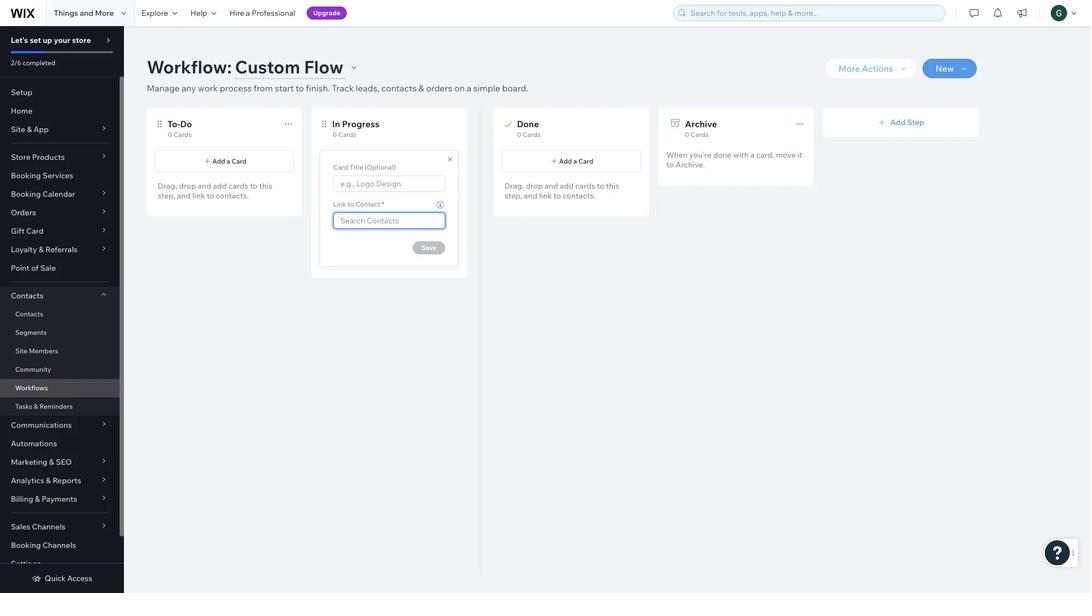 Task type: describe. For each thing, give the bounding box(es) containing it.
from
[[254, 83, 273, 94]]

things
[[54, 8, 78, 18]]

1 add from the left
[[213, 181, 227, 191]]

contacts
[[382, 83, 417, 94]]

access
[[67, 574, 92, 583]]

booking calendar button
[[0, 185, 120, 203]]

app
[[34, 125, 49, 134]]

site for site & app
[[11, 125, 25, 134]]

any
[[182, 83, 196, 94]]

of
[[31, 263, 39, 273]]

hire a professional link
[[223, 0, 302, 26]]

2 cards from the left
[[575, 181, 595, 191]]

more inside button
[[839, 63, 860, 74]]

marketing & seo
[[11, 457, 72, 467]]

set
[[30, 35, 41, 45]]

add step button
[[878, 117, 924, 127]]

quick
[[45, 574, 66, 583]]

contact
[[356, 200, 380, 208]]

booking channels link
[[0, 536, 120, 555]]

2 link from the left
[[539, 191, 552, 201]]

sales channels button
[[0, 518, 120, 536]]

Search for tools, apps, help & more... field
[[687, 5, 942, 21]]

1 add a card from the left
[[212, 157, 247, 165]]

card,
[[756, 150, 774, 160]]

4 0 cards from the left
[[685, 131, 709, 139]]

workflow:
[[147, 56, 232, 78]]

completed
[[23, 59, 55, 67]]

track
[[332, 83, 354, 94]]

store
[[11, 152, 30, 162]]

card inside dropdown button
[[26, 226, 44, 236]]

store products button
[[0, 148, 120, 166]]

actions
[[862, 63, 893, 74]]

1 contacts. from the left
[[216, 191, 249, 201]]

link to contact *
[[333, 200, 384, 208]]

loyalty & referrals button
[[0, 240, 120, 259]]

& for referrals
[[39, 245, 44, 254]]

orders
[[426, 83, 453, 94]]

setup
[[11, 88, 32, 97]]

2 this from the left
[[606, 181, 619, 191]]

2 cards from the left
[[338, 131, 357, 139]]

loyalty & referrals
[[11, 245, 78, 254]]

sales
[[11, 522, 30, 532]]

marketing
[[11, 457, 47, 467]]

communications button
[[0, 416, 120, 434]]

sale
[[40, 263, 56, 273]]

1 drag, drop and add cards to this step, and link to contacts. from the left
[[158, 181, 273, 201]]

booking for booking services
[[11, 171, 41, 181]]

2 0 from the left
[[333, 131, 337, 139]]

with
[[733, 150, 749, 160]]

services
[[43, 171, 73, 181]]

3 0 from the left
[[517, 131, 521, 139]]

4 cards from the left
[[691, 131, 709, 139]]

home
[[11, 106, 33, 116]]

explore
[[142, 8, 168, 18]]

point
[[11, 263, 30, 273]]

your
[[54, 35, 70, 45]]

automations link
[[0, 434, 120, 453]]

professional
[[252, 8, 295, 18]]

title
[[350, 163, 363, 171]]

community
[[15, 365, 51, 374]]

done
[[713, 150, 732, 160]]

orders
[[11, 208, 36, 218]]

more actions
[[839, 63, 893, 74]]

point of sale link
[[0, 259, 120, 277]]

card title (optional)
[[333, 163, 396, 171]]

loyalty
[[11, 245, 37, 254]]

a inside 'when you're done with a card, move it to archive.'
[[751, 150, 755, 160]]

settings
[[11, 559, 41, 569]]

1 cards from the left
[[174, 131, 192, 139]]

analytics
[[11, 476, 44, 486]]

2 0 cards from the left
[[333, 131, 357, 139]]

done
[[517, 119, 539, 129]]

tasks & reminders link
[[0, 397, 120, 416]]

analytics & reports button
[[0, 471, 120, 490]]

& left orders
[[419, 83, 424, 94]]

community link
[[0, 361, 120, 379]]

contacts button
[[0, 287, 120, 305]]

hire a professional
[[230, 8, 295, 18]]

tasks
[[15, 402, 32, 411]]

1 drop from the left
[[179, 181, 196, 191]]

workflows
[[15, 384, 48, 392]]

to-
[[167, 119, 180, 129]]

contacts for contacts popup button
[[11, 291, 43, 301]]

let's set up your store
[[11, 35, 91, 45]]

4 0 from the left
[[685, 131, 689, 139]]

*
[[382, 200, 384, 208]]

2 contacts. from the left
[[563, 191, 596, 201]]

archive.
[[676, 160, 705, 170]]

communications
[[11, 420, 72, 430]]



Task type: locate. For each thing, give the bounding box(es) containing it.
booking channels
[[11, 541, 76, 550]]

1 horizontal spatial cards
[[575, 181, 595, 191]]

2 booking from the top
[[11, 189, 41, 199]]

contacts link
[[0, 305, 120, 324]]

booking services link
[[0, 166, 120, 185]]

0 horizontal spatial more
[[95, 8, 114, 18]]

booking calendar
[[11, 189, 75, 199]]

products
[[32, 152, 65, 162]]

custom
[[235, 56, 300, 78], [235, 56, 300, 78]]

0 horizontal spatial this
[[259, 181, 273, 191]]

0 horizontal spatial drop
[[179, 181, 196, 191]]

Loading Contacts field
[[337, 213, 428, 228]]

0 horizontal spatial add
[[213, 181, 227, 191]]

0 horizontal spatial cards
[[229, 181, 248, 191]]

sidebar element
[[0, 26, 124, 593]]

1 horizontal spatial drop
[[526, 181, 543, 191]]

3 cards from the left
[[523, 131, 541, 139]]

add step
[[891, 117, 924, 127]]

site members
[[15, 347, 58, 355]]

1 vertical spatial site
[[15, 347, 27, 355]]

contacts
[[11, 291, 43, 301], [15, 310, 43, 318]]

booking services
[[11, 171, 73, 181]]

1 vertical spatial more
[[839, 63, 860, 74]]

0 down to-
[[168, 131, 172, 139]]

1 booking from the top
[[11, 171, 41, 181]]

drop
[[179, 181, 196, 191], [526, 181, 543, 191]]

upgrade
[[313, 9, 340, 17]]

reminders
[[40, 402, 73, 411]]

on
[[454, 83, 465, 94]]

archive
[[685, 119, 717, 129]]

site members link
[[0, 342, 120, 361]]

0 horizontal spatial add
[[212, 157, 225, 165]]

Search Contacts field
[[337, 213, 442, 228]]

point of sale
[[11, 263, 56, 273]]

quick access
[[45, 574, 92, 583]]

to
[[296, 83, 304, 94], [667, 160, 674, 170], [250, 181, 258, 191], [597, 181, 604, 191], [207, 191, 214, 201], [554, 191, 561, 201], [348, 200, 354, 208]]

to inside 'when you're done with a card, move it to archive.'
[[667, 160, 674, 170]]

& for reports
[[46, 476, 51, 486]]

step
[[907, 117, 924, 127]]

& for reminders
[[34, 402, 38, 411]]

start
[[275, 83, 294, 94]]

1 link from the left
[[192, 191, 205, 201]]

site
[[11, 125, 25, 134], [15, 347, 27, 355]]

0 cards down done
[[517, 131, 541, 139]]

2 drag, from the left
[[505, 181, 524, 191]]

finish.
[[306, 83, 330, 94]]

calendar
[[43, 189, 75, 199]]

1 horizontal spatial contacts.
[[563, 191, 596, 201]]

contacts inside popup button
[[11, 291, 43, 301]]

channels up settings link
[[43, 541, 76, 550]]

1 vertical spatial contacts
[[15, 310, 43, 318]]

quick access button
[[32, 574, 92, 583]]

do
[[180, 119, 192, 129]]

1 vertical spatial booking
[[11, 189, 41, 199]]

1 0 cards from the left
[[168, 131, 192, 139]]

0 down done
[[517, 131, 521, 139]]

1 horizontal spatial more
[[839, 63, 860, 74]]

& left seo
[[49, 457, 54, 467]]

contacts up segments
[[15, 310, 43, 318]]

2 horizontal spatial add
[[891, 117, 906, 127]]

progress
[[342, 119, 379, 129]]

& for app
[[27, 125, 32, 134]]

it
[[798, 150, 802, 160]]

gift
[[11, 226, 25, 236]]

0 down archive on the top of the page
[[685, 131, 689, 139]]

payments
[[42, 494, 77, 504]]

site & app
[[11, 125, 49, 134]]

drag,
[[158, 181, 177, 191], [505, 181, 524, 191]]

1 horizontal spatial drag,
[[505, 181, 524, 191]]

1 horizontal spatial add
[[560, 181, 574, 191]]

up
[[43, 35, 52, 45]]

2 drop from the left
[[526, 181, 543, 191]]

flow
[[304, 56, 343, 78], [304, 56, 343, 78]]

sales channels
[[11, 522, 65, 532]]

when you're done with a card, move it to archive.
[[667, 150, 802, 170]]

& left reports
[[46, 476, 51, 486]]

site for site members
[[15, 347, 27, 355]]

& right billing
[[35, 494, 40, 504]]

let's
[[11, 35, 28, 45]]

& inside popup button
[[27, 125, 32, 134]]

0 vertical spatial contacts
[[11, 291, 43, 301]]

reports
[[53, 476, 81, 486]]

0 horizontal spatial step,
[[158, 191, 175, 201]]

1 step, from the left
[[158, 191, 175, 201]]

1 horizontal spatial add
[[559, 157, 572, 165]]

& right "tasks"
[[34, 402, 38, 411]]

1 0 from the left
[[168, 131, 172, 139]]

3 0 cards from the left
[[517, 131, 541, 139]]

booking inside 'link'
[[11, 171, 41, 181]]

card
[[232, 157, 247, 165], [579, 157, 593, 165], [333, 163, 348, 171], [26, 226, 44, 236]]

workflows link
[[0, 379, 120, 397]]

booking up orders
[[11, 189, 41, 199]]

booking inside popup button
[[11, 189, 41, 199]]

store
[[72, 35, 91, 45]]

add
[[213, 181, 227, 191], [560, 181, 574, 191]]

process
[[220, 83, 252, 94]]

members
[[29, 347, 58, 355]]

link
[[333, 200, 346, 208]]

0 cards down "to-do"
[[168, 131, 192, 139]]

0 cards down in
[[333, 131, 357, 139]]

1 horizontal spatial step,
[[505, 191, 522, 201]]

1 cards from the left
[[229, 181, 248, 191]]

site down home on the top left
[[11, 125, 25, 134]]

cards down in progress
[[338, 131, 357, 139]]

when
[[667, 150, 688, 160]]

0 horizontal spatial contacts.
[[216, 191, 249, 201]]

0 horizontal spatial add a card
[[212, 157, 247, 165]]

0 horizontal spatial drag, drop and add cards to this step, and link to contacts.
[[158, 181, 273, 201]]

channels for booking channels
[[43, 541, 76, 550]]

to-do
[[167, 119, 192, 129]]

& for seo
[[49, 457, 54, 467]]

help button
[[184, 0, 223, 26]]

e.g., Logo Design field
[[337, 176, 442, 191]]

manage any work process from start to finish. track leads, contacts & orders on a simple board.
[[147, 83, 528, 94]]

booking down 'store'
[[11, 171, 41, 181]]

2/6 completed
[[11, 59, 55, 67]]

1 horizontal spatial drag, drop and add cards to this step, and link to contacts.
[[505, 181, 619, 201]]

0 vertical spatial channels
[[32, 522, 65, 532]]

2 drag, drop and add cards to this step, and link to contacts. from the left
[[505, 181, 619, 201]]

marketing & seo button
[[0, 453, 120, 471]]

orders button
[[0, 203, 120, 222]]

3 booking from the top
[[11, 541, 41, 550]]

booking up settings
[[11, 541, 41, 550]]

site & app button
[[0, 120, 120, 139]]

tasks & reminders
[[15, 402, 73, 411]]

cards down done
[[523, 131, 541, 139]]

booking for booking calendar
[[11, 189, 41, 199]]

segments link
[[0, 324, 120, 342]]

custom flow
[[235, 56, 343, 78], [235, 56, 343, 78]]

segments
[[15, 328, 47, 337]]

automations
[[11, 439, 57, 449]]

simple
[[473, 83, 500, 94]]

booking for booking channels
[[11, 541, 41, 550]]

step,
[[158, 191, 175, 201], [505, 191, 522, 201]]

1 horizontal spatial link
[[539, 191, 552, 201]]

home link
[[0, 102, 120, 120]]

2 vertical spatial booking
[[11, 541, 41, 550]]

store products
[[11, 152, 65, 162]]

& right loyalty
[[39, 245, 44, 254]]

cards down "to-do"
[[174, 131, 192, 139]]

move
[[776, 150, 796, 160]]

analytics & reports
[[11, 476, 81, 486]]

0 cards down archive on the top of the page
[[685, 131, 709, 139]]

work
[[198, 83, 218, 94]]

1 horizontal spatial add a card
[[559, 157, 593, 165]]

& for payments
[[35, 494, 40, 504]]

new
[[936, 63, 954, 74]]

& left app
[[27, 125, 32, 134]]

site inside popup button
[[11, 125, 25, 134]]

new button
[[923, 59, 977, 78]]

channels up booking channels
[[32, 522, 65, 532]]

0 vertical spatial site
[[11, 125, 25, 134]]

0 vertical spatial more
[[95, 8, 114, 18]]

contacts down point of sale
[[11, 291, 43, 301]]

1 horizontal spatial this
[[606, 181, 619, 191]]

channels for sales channels
[[32, 522, 65, 532]]

leads,
[[356, 83, 380, 94]]

board.
[[502, 83, 528, 94]]

contacts for contacts link
[[15, 310, 43, 318]]

0 horizontal spatial link
[[192, 191, 205, 201]]

2 add a card from the left
[[559, 157, 593, 165]]

cards down archive on the top of the page
[[691, 131, 709, 139]]

channels inside popup button
[[32, 522, 65, 532]]

billing
[[11, 494, 33, 504]]

0 horizontal spatial drag,
[[158, 181, 177, 191]]

0 down in
[[333, 131, 337, 139]]

manage
[[147, 83, 180, 94]]

1 vertical spatial channels
[[43, 541, 76, 550]]

more actions button
[[826, 59, 916, 78]]

settings link
[[0, 555, 120, 573]]

0 vertical spatial booking
[[11, 171, 41, 181]]

more right the things
[[95, 8, 114, 18]]

1 drag, from the left
[[158, 181, 177, 191]]

1 this from the left
[[259, 181, 273, 191]]

2 step, from the left
[[505, 191, 522, 201]]

2 add from the left
[[560, 181, 574, 191]]

seo
[[56, 457, 72, 467]]

more
[[95, 8, 114, 18], [839, 63, 860, 74]]

upgrade button
[[307, 7, 347, 20]]

more left actions
[[839, 63, 860, 74]]

site down segments
[[15, 347, 27, 355]]



